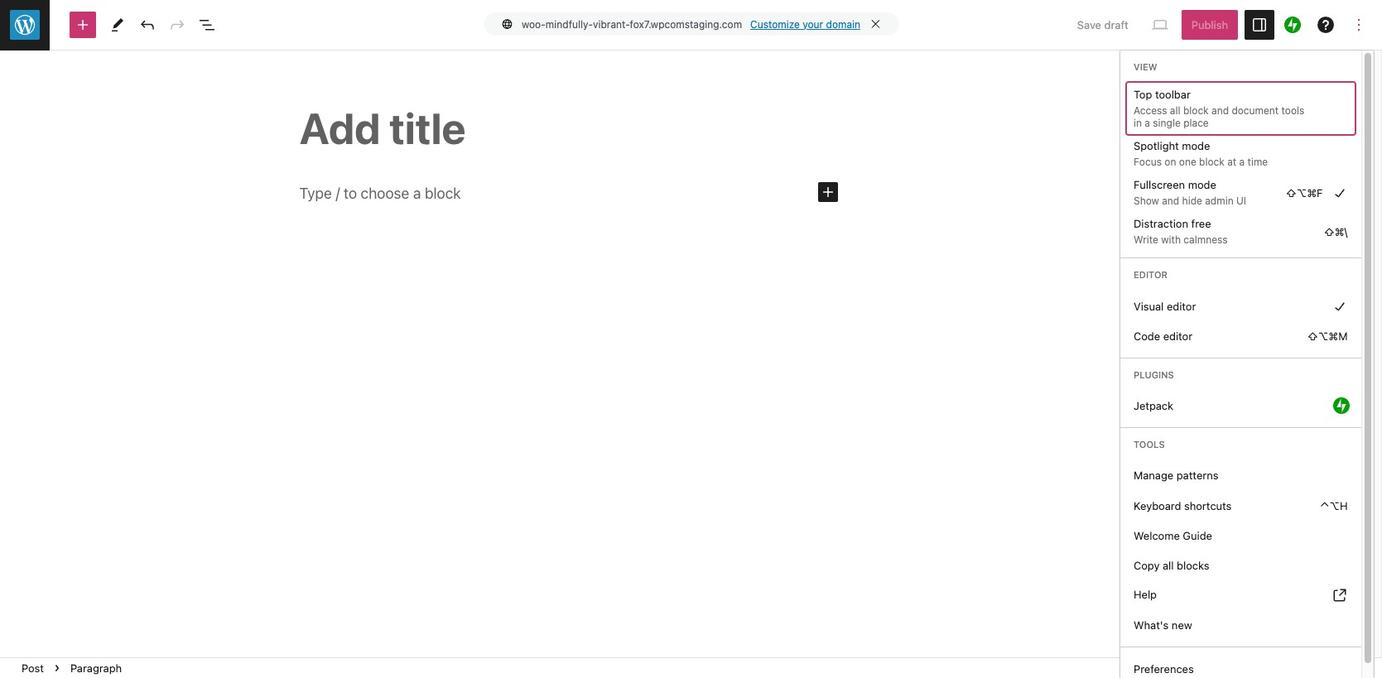 Task type: vqa. For each thing, say whether or not it's contained in the screenshot.
the middle all
yes



Task type: describe. For each thing, give the bounding box(es) containing it.
save draft button
[[1068, 10, 1139, 40]]

what's new
[[1134, 619, 1193, 632]]

editor for visual editor
[[1167, 300, 1197, 313]]

add block image
[[819, 182, 839, 202]]

visual
[[1134, 300, 1164, 313]]

basic
[[1252, 127, 1279, 140]]

preferences button
[[1128, 654, 1355, 679]]

single
[[1154, 117, 1181, 130]]

paragraph inside block breadcrumb list
[[70, 662, 122, 675]]

customize your domain button
[[751, 18, 861, 30]]

settings image
[[1250, 15, 1270, 35]]

publish
[[1192, 18, 1229, 31]]

dimensions
[[1152, 437, 1212, 450]]

all inside copy all blocks button
[[1163, 559, 1175, 572]]

patterns
[[1177, 469, 1219, 483]]

focus
[[1134, 156, 1162, 169]]

mode for spotlight mode
[[1183, 140, 1211, 153]]

time
[[1248, 156, 1269, 169]]

at
[[1228, 156, 1237, 169]]

mindfully-
[[546, 18, 593, 30]]

learn more
[[1182, 165, 1238, 178]]

editor for code editor
[[1164, 330, 1193, 343]]

place
[[1184, 117, 1210, 130]]

tools image
[[108, 15, 128, 35]]

customize
[[751, 18, 800, 30]]

block breadcrumb list
[[0, 659, 143, 679]]

1 horizontal spatial paragraph
[[1182, 106, 1235, 119]]

margin
[[1152, 465, 1189, 475]]

right image for help
[[1330, 585, 1350, 605]]

draft
[[1105, 18, 1129, 31]]

what's new button
[[1128, 610, 1355, 640]]

learn
[[1182, 165, 1210, 178]]

in
[[1134, 117, 1143, 130]]

right image inside jetpack button
[[1334, 398, 1350, 414]]

keyboard
[[1134, 499, 1182, 513]]

document overview image
[[197, 15, 217, 35]]

with inside distraction free write with calmness
[[1162, 234, 1182, 246]]

publish button
[[1182, 10, 1239, 40]]

a inside 'spotlight mode focus on one block at a time'
[[1240, 156, 1246, 169]]

⌃⌥h
[[1321, 499, 1349, 513]]

domain
[[827, 18, 861, 30]]

block for spotlight mode focus on one block at a time
[[1200, 156, 1225, 169]]

view
[[1134, 61, 1158, 72]]

right image inside view 'group'
[[1330, 183, 1350, 203]]

tools group
[[1128, 461, 1355, 640]]

toggle block inserter image
[[73, 15, 93, 35]]

post for post button to the bottom
[[22, 662, 44, 675]]

show
[[1134, 195, 1160, 207]]

manage patterns link
[[1128, 461, 1355, 491]]

editor group
[[1128, 291, 1355, 351]]

options image
[[1350, 15, 1370, 35]]

new
[[1172, 619, 1193, 632]]

distraction free write with calmness
[[1134, 217, 1228, 246]]

preview image
[[1151, 15, 1171, 35]]

start
[[1182, 127, 1206, 140]]

preferences
[[1134, 663, 1195, 676]]

spotlight
[[1134, 140, 1180, 153]]

woo-
[[522, 18, 546, 30]]

redo image
[[167, 15, 187, 35]]

⇧⌥⌘m
[[1308, 330, 1349, 343]]

1 horizontal spatial post button
[[1138, 50, 1188, 89]]

right image for visual editor
[[1330, 296, 1350, 316]]

visual editor button
[[1128, 291, 1355, 321]]

plugins
[[1134, 369, 1175, 380]]

typography
[[1152, 331, 1213, 344]]

tools
[[1282, 105, 1305, 117]]



Task type: locate. For each thing, give the bounding box(es) containing it.
1 vertical spatial block
[[1325, 127, 1352, 140]]

mode
[[1183, 140, 1211, 153], [1189, 178, 1217, 192]]

save draft
[[1078, 18, 1129, 31]]

a right at
[[1240, 156, 1246, 169]]

copy
[[1134, 559, 1160, 572]]

shortcuts
[[1185, 499, 1232, 513]]

color
[[1152, 209, 1179, 223]]

None number field
[[1152, 377, 1218, 411], [1175, 520, 1216, 553], [1152, 377, 1218, 411], [1175, 520, 1216, 553]]

building
[[1282, 127, 1322, 140]]

top toolbar access all block and document tools in a single place
[[1134, 88, 1305, 130]]

block
[[1184, 105, 1209, 117], [1325, 127, 1352, 140], [1200, 156, 1225, 169]]

0 vertical spatial paragraph
[[1182, 106, 1235, 119]]

0 vertical spatial all
[[1171, 105, 1181, 117]]

learn more link
[[1182, 164, 1249, 179]]

block inside start with the basic building block of all narrative.
[[1325, 127, 1352, 140]]

all right of
[[1195, 142, 1206, 155]]

mode down learn more
[[1189, 178, 1217, 192]]

admin
[[1206, 195, 1234, 207]]

0 vertical spatial mode
[[1183, 140, 1211, 153]]

post
[[1152, 63, 1175, 76], [22, 662, 44, 675]]

1 vertical spatial mode
[[1189, 178, 1217, 192]]

editor
[[1167, 300, 1197, 313], [1164, 330, 1193, 343]]

right image right ⇧⌥⌘f
[[1330, 183, 1350, 203]]

all down toolbar
[[1171, 105, 1181, 117]]

0 vertical spatial right image
[[1330, 183, 1350, 203]]

block for start with the basic building block of all narrative.
[[1325, 127, 1352, 140]]

0 vertical spatial a
[[1145, 117, 1151, 130]]

what's
[[1134, 619, 1169, 632]]

all
[[1171, 105, 1181, 117], [1195, 142, 1206, 155], [1163, 559, 1175, 572]]

all inside top toolbar access all block and document tools in a single place
[[1171, 105, 1181, 117]]

2 right image from the top
[[1330, 585, 1350, 605]]

jetpack image
[[1285, 17, 1302, 33]]

0 horizontal spatial post button
[[15, 659, 50, 679]]

size
[[1152, 359, 1172, 369]]

the
[[1233, 127, 1249, 140]]

code
[[1134, 330, 1161, 343]]

0 horizontal spatial post
[[22, 662, 44, 675]]

undo image
[[138, 15, 157, 35]]

distraction
[[1134, 217, 1189, 231]]

0 horizontal spatial and
[[1163, 195, 1180, 207]]

guide
[[1184, 529, 1213, 542]]

a inside top toolbar access all block and document tools in a single place
[[1145, 117, 1151, 130]]

copy all blocks button
[[1128, 551, 1355, 580]]

with inside start with the basic building block of all narrative.
[[1209, 127, 1230, 140]]

ui
[[1237, 195, 1247, 207]]

welcome
[[1134, 529, 1181, 542]]

0 vertical spatial block
[[1184, 105, 1209, 117]]

help
[[1134, 589, 1158, 602]]

mode for fullscreen mode
[[1189, 178, 1217, 192]]

paragraph
[[1182, 106, 1235, 119], [70, 662, 122, 675]]

manage
[[1134, 469, 1174, 483]]

vibrant-
[[593, 18, 630, 30]]

of
[[1182, 142, 1192, 155]]

right image inside visual editor "button"
[[1330, 296, 1350, 316]]

options menu
[[1121, 51, 1362, 679]]

custom
[[1175, 359, 1216, 369]]

close settings image
[[1337, 60, 1357, 80]]

jetpack
[[1134, 400, 1174, 413]]

0 horizontal spatial paragraph
[[70, 662, 122, 675]]

write
[[1134, 234, 1159, 246]]

access
[[1134, 105, 1168, 117]]

spotlight mode focus on one block at a time
[[1134, 140, 1269, 169]]

1 horizontal spatial with
[[1209, 127, 1230, 140]]

mode inside fullscreen mode show and hide admin ui
[[1189, 178, 1217, 192]]

1 right image from the top
[[1330, 296, 1350, 316]]

help link
[[1128, 580, 1355, 610]]

hide
[[1183, 195, 1203, 207]]

1 vertical spatial post
[[22, 662, 44, 675]]

editor up typography
[[1167, 300, 1197, 313]]

toolbar
[[1156, 88, 1191, 101]]

0 vertical spatial editor
[[1167, 300, 1197, 313]]

⇧⌘\
[[1325, 225, 1349, 239]]

copy all blocks
[[1134, 559, 1210, 572]]

0 vertical spatial right image
[[1330, 296, 1350, 316]]

view group
[[1128, 83, 1355, 251]]

top
[[1134, 88, 1153, 101]]

⇧⌥⌘f
[[1287, 186, 1324, 200]]

narrative.
[[1209, 142, 1256, 155]]

0 vertical spatial post button
[[1138, 50, 1188, 89]]

woo-mindfully-vibrant-fox7.wpcomstaging.com customize your domain
[[522, 18, 861, 30]]

2 vertical spatial all
[[1163, 559, 1175, 572]]

1 vertical spatial right image
[[1330, 585, 1350, 605]]

free
[[1192, 217, 1212, 231]]

fox7.wpcomstaging.com
[[630, 18, 743, 30]]

1 horizontal spatial a
[[1240, 156, 1246, 169]]

1 vertical spatial post button
[[15, 659, 50, 679]]

1 horizontal spatial post
[[1152, 63, 1175, 76]]

with up the narrative.
[[1209, 127, 1230, 140]]

block inside 'spotlight mode focus on one block at a time'
[[1200, 156, 1225, 169]]

blocks
[[1178, 559, 1210, 572]]

0 horizontal spatial with
[[1162, 234, 1182, 246]]

one
[[1180, 156, 1197, 169]]

tools
[[1134, 439, 1166, 450]]

with down distraction
[[1162, 234, 1182, 246]]

0 vertical spatial post
[[1152, 63, 1175, 76]]

1 vertical spatial a
[[1240, 156, 1246, 169]]

mode inside 'spotlight mode focus on one block at a time'
[[1183, 140, 1211, 153]]

code editor
[[1134, 330, 1193, 343]]

0 vertical spatial and
[[1212, 105, 1230, 117]]

set custom size image
[[1337, 493, 1357, 513]]

on
[[1165, 156, 1177, 169]]

a right in
[[1145, 117, 1151, 130]]

post inside block breadcrumb list
[[22, 662, 44, 675]]

1 vertical spatial all
[[1195, 142, 1206, 155]]

manage patterns
[[1134, 469, 1219, 483]]

right image
[[1330, 183, 1350, 203], [1334, 398, 1350, 414]]

more
[[1213, 165, 1238, 178]]

1 vertical spatial editor
[[1164, 330, 1193, 343]]

right image down use size preset image
[[1334, 398, 1350, 414]]

0 horizontal spatial a
[[1145, 117, 1151, 130]]

size custom
[[1152, 359, 1216, 369]]

editor up size custom
[[1164, 330, 1193, 343]]

welcome guide button
[[1128, 521, 1355, 551]]

a
[[1145, 117, 1151, 130], [1240, 156, 1246, 169]]

help image
[[1317, 15, 1337, 35]]

save
[[1078, 18, 1102, 31]]

0 vertical spatial with
[[1209, 127, 1230, 140]]

with
[[1209, 127, 1230, 140], [1162, 234, 1182, 246]]

keyboard shortcuts
[[1134, 499, 1232, 513]]

2 vertical spatial block
[[1200, 156, 1225, 169]]

editor inside "button"
[[1167, 300, 1197, 313]]

right image inside help link
[[1330, 585, 1350, 605]]

post for rightmost post button
[[1152, 63, 1175, 76]]

1 vertical spatial with
[[1162, 234, 1182, 246]]

fullscreen mode show and hide admin ui
[[1134, 178, 1247, 207]]

1 vertical spatial right image
[[1334, 398, 1350, 414]]

1 vertical spatial paragraph
[[70, 662, 122, 675]]

1 horizontal spatial and
[[1212, 105, 1230, 117]]

visual editor
[[1134, 300, 1197, 313]]

and right place
[[1212, 105, 1230, 117]]

calmness
[[1184, 234, 1228, 246]]

mode up one
[[1183, 140, 1211, 153]]

your
[[803, 18, 824, 30]]

and inside fullscreen mode show and hide admin ui
[[1163, 195, 1180, 207]]

editor content region
[[0, 51, 1138, 658]]

1 vertical spatial and
[[1163, 195, 1180, 207]]

start with the basic building block of all narrative.
[[1182, 127, 1352, 155]]

document
[[1232, 105, 1280, 117]]

block inside top toolbar access all block and document tools in a single place
[[1184, 105, 1209, 117]]

all inside start with the basic building block of all narrative.
[[1195, 142, 1206, 155]]

and inside top toolbar access all block and document tools in a single place
[[1212, 105, 1230, 117]]

jetpack button
[[1128, 391, 1355, 421]]

fullscreen
[[1134, 178, 1186, 192]]

editor
[[1134, 270, 1168, 280]]

use size preset image
[[1337, 353, 1357, 373]]

all right copy
[[1163, 559, 1175, 572]]

welcome guide
[[1134, 529, 1213, 542]]

right image
[[1330, 296, 1350, 316], [1330, 585, 1350, 605]]

and up color
[[1163, 195, 1180, 207]]



